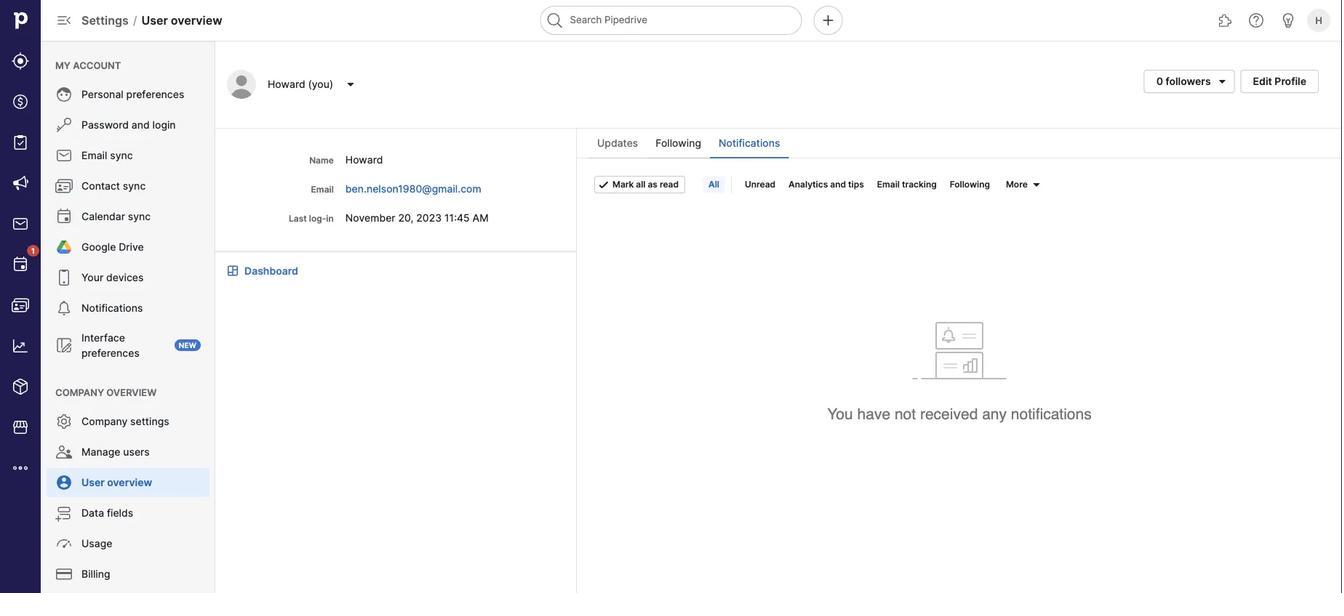 Task type: describe. For each thing, give the bounding box(es) containing it.
color undefined image for company
[[55, 413, 73, 431]]

manage users
[[81, 446, 150, 459]]

usage
[[81, 538, 112, 550]]

howard for howard (you)
[[268, 78, 305, 91]]

mark
[[613, 179, 634, 190]]

manage users link
[[47, 438, 210, 467]]

in
[[326, 214, 334, 224]]

contact
[[81, 180, 120, 192]]

google
[[81, 241, 116, 254]]

november 20, 2023 11:45 am
[[345, 212, 489, 224]]

20,
[[398, 212, 414, 224]]

password and login link
[[47, 111, 210, 140]]

color undefined image for contact
[[55, 178, 73, 195]]

dashboard link
[[244, 263, 298, 279]]

marketplace image
[[12, 419, 29, 437]]

calendar
[[81, 211, 125, 223]]

mark all as read
[[613, 179, 679, 190]]

user overview
[[81, 477, 152, 489]]

fields
[[107, 507, 133, 520]]

november
[[345, 212, 396, 224]]

size s image
[[598, 179, 610, 191]]

0 vertical spatial notifications
[[719, 137, 780, 150]]

your devices
[[81, 272, 144, 284]]

color undefined image for calendar
[[55, 208, 73, 226]]

ben.nelson1980@gmail.com link
[[345, 183, 484, 195]]

analytics and tips
[[789, 179, 864, 190]]

email for email tracking
[[877, 179, 900, 190]]

color undefined image for password and login
[[55, 116, 73, 134]]

email for email sync
[[81, 150, 107, 162]]

usage link
[[47, 530, 210, 559]]

new
[[179, 341, 196, 350]]

0 vertical spatial overview
[[171, 13, 222, 27]]

all
[[636, 179, 646, 190]]

2023
[[416, 212, 442, 224]]

personal preferences
[[81, 88, 184, 101]]

your devices link
[[47, 263, 210, 292]]

1
[[31, 247, 35, 255]]

my account
[[55, 60, 121, 71]]

tracking
[[902, 179, 937, 190]]

quick help image
[[1248, 12, 1265, 29]]

settings
[[81, 13, 129, 27]]

data fields link
[[47, 499, 210, 528]]

login
[[152, 119, 176, 131]]

color undefined image for user
[[55, 474, 73, 492]]

password and login
[[81, 119, 176, 131]]

projects image
[[12, 134, 29, 151]]

more
[[1006, 179, 1028, 190]]

color undefined image for email sync
[[55, 147, 73, 164]]

size s image
[[1031, 179, 1042, 191]]

google drive link
[[47, 233, 210, 262]]

select user image
[[342, 79, 359, 90]]

dashboard
[[244, 265, 298, 277]]

tips
[[848, 179, 864, 190]]

ben.nelson1980@gmail.com
[[345, 183, 481, 195]]

and for analytics
[[830, 179, 846, 190]]

deals image
[[12, 93, 29, 111]]

leads image
[[12, 52, 29, 70]]

color link image
[[227, 265, 239, 277]]

billing link
[[47, 560, 210, 589]]

0 followers button
[[1144, 70, 1235, 93]]

email tracking
[[877, 179, 937, 190]]

notifications link
[[47, 294, 210, 323]]

Search Pipedrive field
[[540, 6, 802, 35]]

log-
[[309, 214, 326, 224]]

products image
[[12, 378, 29, 396]]

read
[[660, 179, 679, 190]]

color undefined image inside 1 link
[[12, 256, 29, 274]]

calendar sync
[[81, 211, 151, 223]]

calendar sync link
[[47, 202, 210, 231]]

all button
[[703, 176, 725, 194]]

sync for contact sync
[[123, 180, 146, 192]]

email sync
[[81, 150, 133, 162]]

h button
[[1304, 6, 1334, 35]]

1 horizontal spatial email
[[311, 184, 334, 195]]

color undefined image inside billing link
[[55, 566, 73, 583]]

you have not received any notifications
[[827, 406, 1092, 423]]

last
[[289, 214, 307, 224]]

data
[[81, 507, 104, 520]]

(you)
[[308, 78, 333, 91]]



Task type: locate. For each thing, give the bounding box(es) containing it.
color undefined image right the 1
[[55, 239, 73, 256]]

preferences down the "interface"
[[81, 347, 140, 359]]

color undefined image inside company settings link
[[55, 413, 73, 431]]

email
[[81, 150, 107, 162], [877, 179, 900, 190], [311, 184, 334, 195]]

menu toggle image
[[55, 12, 73, 29]]

6 color undefined image from the top
[[55, 444, 73, 461]]

sync down password and login "link"
[[110, 150, 133, 162]]

howard
[[268, 78, 305, 91], [345, 154, 383, 166]]

following
[[656, 137, 701, 150], [950, 179, 990, 190]]

account
[[73, 60, 121, 71]]

sync down email sync link at the top of page
[[123, 180, 146, 192]]

0 vertical spatial sync
[[110, 150, 133, 162]]

2 horizontal spatial email
[[877, 179, 900, 190]]

color undefined image inside contact sync 'link'
[[55, 178, 73, 195]]

settings
[[130, 416, 169, 428]]

edit profile
[[1253, 75, 1307, 88]]

devices
[[106, 272, 144, 284]]

color undefined image inside google drive link
[[55, 239, 73, 256]]

user overview link
[[47, 469, 210, 498]]

more image
[[12, 460, 29, 477]]

last log-in
[[289, 214, 334, 224]]

overview up company settings link
[[106, 387, 157, 398]]

1 horizontal spatial user
[[142, 13, 168, 27]]

user
[[142, 13, 168, 27], [81, 477, 105, 489]]

0 horizontal spatial howard
[[268, 78, 305, 91]]

color undefined image down my
[[55, 86, 73, 103]]

2 color undefined image from the top
[[55, 116, 73, 134]]

personal preferences link
[[47, 80, 210, 109]]

analytics and tips button
[[783, 176, 870, 194]]

h
[[1315, 15, 1323, 26]]

updates
[[597, 137, 638, 150]]

overview up data fields link
[[107, 477, 152, 489]]

campaigns image
[[12, 175, 29, 192]]

4 color undefined image from the top
[[55, 269, 73, 287]]

interface
[[81, 332, 125, 344]]

unread
[[745, 179, 776, 190]]

color undefined image for interface
[[55, 337, 73, 354]]

0 vertical spatial and
[[132, 119, 150, 131]]

1 horizontal spatial howard
[[345, 154, 383, 166]]

notifications up unread
[[719, 137, 780, 150]]

0 vertical spatial company
[[55, 387, 104, 398]]

preferences for personal
[[126, 88, 184, 101]]

sync up the drive
[[128, 211, 151, 223]]

1 vertical spatial sync
[[123, 180, 146, 192]]

quick add image
[[820, 12, 837, 29]]

company up company settings
[[55, 387, 104, 398]]

company overview
[[55, 387, 157, 398]]

2 vertical spatial overview
[[107, 477, 152, 489]]

user right /
[[142, 13, 168, 27]]

user up data
[[81, 477, 105, 489]]

1 vertical spatial notifications
[[81, 302, 143, 315]]

color undefined image inside your devices link
[[55, 269, 73, 287]]

menu containing personal preferences
[[41, 41, 215, 594]]

color undefined image right marketplace icon
[[55, 413, 73, 431]]

color undefined image inside manage users link
[[55, 444, 73, 461]]

analytics
[[789, 179, 828, 190]]

7 color undefined image from the top
[[55, 535, 73, 553]]

email up contact
[[81, 150, 107, 162]]

1 vertical spatial overview
[[106, 387, 157, 398]]

1 menu
[[0, 0, 41, 594]]

5 color undefined image from the top
[[55, 300, 73, 317]]

1 vertical spatial user
[[81, 477, 105, 489]]

0
[[1156, 75, 1163, 88]]

color undefined image inside calendar sync link
[[55, 208, 73, 226]]

unread button
[[739, 176, 781, 194]]

color undefined image left the email sync on the top of page
[[55, 147, 73, 164]]

/
[[133, 13, 137, 27]]

personal
[[81, 88, 123, 101]]

preferences
[[126, 88, 184, 101], [81, 347, 140, 359]]

0 horizontal spatial and
[[132, 119, 150, 131]]

color undefined image left billing
[[55, 566, 73, 583]]

color undefined image right more icon
[[55, 474, 73, 492]]

notifications
[[1011, 406, 1092, 423]]

1 vertical spatial company
[[81, 416, 128, 428]]

following button
[[944, 176, 996, 194]]

1 vertical spatial and
[[830, 179, 846, 190]]

preferences inside personal preferences link
[[126, 88, 184, 101]]

users
[[123, 446, 150, 459]]

not
[[895, 406, 916, 423]]

email down name
[[311, 184, 334, 195]]

color undefined image inside user overview link
[[55, 474, 73, 492]]

color undefined image left data
[[55, 505, 73, 522]]

color undefined image left usage
[[55, 535, 73, 553]]

notifications
[[719, 137, 780, 150], [81, 302, 143, 315]]

11:45
[[445, 212, 470, 224]]

1 color undefined image from the top
[[55, 86, 73, 103]]

sync for calendar sync
[[128, 211, 151, 223]]

color undefined image left calendar
[[55, 208, 73, 226]]

color undefined image for manage users
[[55, 444, 73, 461]]

contacts image
[[12, 297, 29, 314]]

overview inside menu item
[[107, 477, 152, 489]]

color undefined image up contacts "image"
[[12, 256, 29, 274]]

have
[[857, 406, 891, 423]]

as
[[648, 179, 658, 190]]

following left more
[[950, 179, 990, 190]]

company settings link
[[47, 407, 210, 437]]

insights image
[[12, 338, 29, 355]]

howard (you)
[[268, 78, 333, 91]]

and inside "link"
[[132, 119, 150, 131]]

1 vertical spatial following
[[950, 179, 990, 190]]

interface preferences
[[81, 332, 140, 359]]

mark all as read button
[[594, 176, 685, 194]]

color undefined image for your devices
[[55, 269, 73, 287]]

howard left (you)
[[268, 78, 305, 91]]

and inside button
[[830, 179, 846, 190]]

1 link
[[4, 245, 39, 281]]

any
[[982, 406, 1007, 423]]

contact sync
[[81, 180, 146, 192]]

0 followers
[[1156, 75, 1211, 88]]

color undefined image for google
[[55, 239, 73, 256]]

more button
[[1000, 176, 1045, 194]]

color undefined image for notifications
[[55, 300, 73, 317]]

company for company overview
[[55, 387, 104, 398]]

home image
[[9, 9, 31, 31]]

color undefined image inside "usage" link
[[55, 535, 73, 553]]

color undefined image right contacts "image"
[[55, 300, 73, 317]]

user inside menu item
[[81, 477, 105, 489]]

0 horizontal spatial user
[[81, 477, 105, 489]]

sync for email sync
[[110, 150, 133, 162]]

following up read
[[656, 137, 701, 150]]

overview for company overview
[[106, 387, 157, 398]]

menu
[[41, 41, 215, 594]]

0 horizontal spatial following
[[656, 137, 701, 150]]

color undefined image inside personal preferences link
[[55, 86, 73, 103]]

contact sync link
[[47, 172, 210, 201]]

color undefined image inside email sync link
[[55, 147, 73, 164]]

0 horizontal spatial notifications
[[81, 302, 143, 315]]

overview for user overview
[[107, 477, 152, 489]]

email tracking button
[[871, 176, 943, 194]]

manage
[[81, 446, 120, 459]]

email inside button
[[877, 179, 900, 190]]

color undefined image
[[55, 178, 73, 195], [55, 208, 73, 226], [55, 239, 73, 256], [12, 256, 29, 274], [55, 337, 73, 354], [55, 413, 73, 431], [55, 474, 73, 492], [55, 505, 73, 522], [55, 566, 73, 583]]

2 vertical spatial sync
[[128, 211, 151, 223]]

am
[[473, 212, 489, 224]]

1 horizontal spatial and
[[830, 179, 846, 190]]

1 vertical spatial howard
[[345, 154, 383, 166]]

color undefined image for personal preferences
[[55, 86, 73, 103]]

company for company settings
[[81, 416, 128, 428]]

and
[[132, 119, 150, 131], [830, 179, 846, 190]]

color undefined image left contact
[[55, 178, 73, 195]]

password
[[81, 119, 129, 131]]

sales inbox image
[[12, 215, 29, 233]]

my
[[55, 60, 71, 71]]

0 vertical spatial user
[[142, 13, 168, 27]]

followers
[[1166, 75, 1211, 88]]

3 color undefined image from the top
[[55, 147, 73, 164]]

user overview menu item
[[41, 469, 215, 498]]

color undefined image left manage
[[55, 444, 73, 461]]

howard right name
[[345, 154, 383, 166]]

preferences up login
[[126, 88, 184, 101]]

following inside "button"
[[950, 179, 990, 190]]

overview right /
[[171, 13, 222, 27]]

0 vertical spatial howard
[[268, 78, 305, 91]]

color undefined image for data
[[55, 505, 73, 522]]

color undefined image
[[55, 86, 73, 103], [55, 116, 73, 134], [55, 147, 73, 164], [55, 269, 73, 287], [55, 300, 73, 317], [55, 444, 73, 461], [55, 535, 73, 553]]

1 horizontal spatial following
[[950, 179, 990, 190]]

color undefined image left your
[[55, 269, 73, 287]]

color undefined image for usage
[[55, 535, 73, 553]]

0 vertical spatial following
[[656, 137, 701, 150]]

edit profile button
[[1241, 70, 1319, 93]]

color primary image
[[1214, 76, 1231, 87]]

name
[[309, 155, 334, 166]]

company down "company overview" on the left of the page
[[81, 416, 128, 428]]

received
[[920, 406, 978, 423]]

0 vertical spatial preferences
[[126, 88, 184, 101]]

notifications down your devices
[[81, 302, 143, 315]]

and left login
[[132, 119, 150, 131]]

drive
[[119, 241, 144, 254]]

data fields
[[81, 507, 133, 520]]

color undefined image left the "interface"
[[55, 337, 73, 354]]

howard for howard
[[345, 154, 383, 166]]

sales assistant image
[[1280, 12, 1297, 29]]

billing
[[81, 569, 110, 581]]

email sync link
[[47, 141, 210, 170]]

color undefined image inside data fields link
[[55, 505, 73, 522]]

1 horizontal spatial notifications
[[719, 137, 780, 150]]

your
[[81, 272, 103, 284]]

and for password
[[132, 119, 150, 131]]

company settings
[[81, 416, 169, 428]]

sync inside 'link'
[[123, 180, 146, 192]]

you
[[827, 406, 853, 423]]

color undefined image inside password and login "link"
[[55, 116, 73, 134]]

1 vertical spatial preferences
[[81, 347, 140, 359]]

color undefined image inside notifications link
[[55, 300, 73, 317]]

settings / user overview
[[81, 13, 222, 27]]

profile
[[1275, 75, 1307, 88]]

and left tips
[[830, 179, 846, 190]]

0 horizontal spatial email
[[81, 150, 107, 162]]

edit
[[1253, 75, 1272, 88]]

preferences for interface
[[81, 347, 140, 359]]

color undefined image left password
[[55, 116, 73, 134]]

email left tracking
[[877, 179, 900, 190]]



Task type: vqa. For each thing, say whether or not it's contained in the screenshot.
the Prospector Link
no



